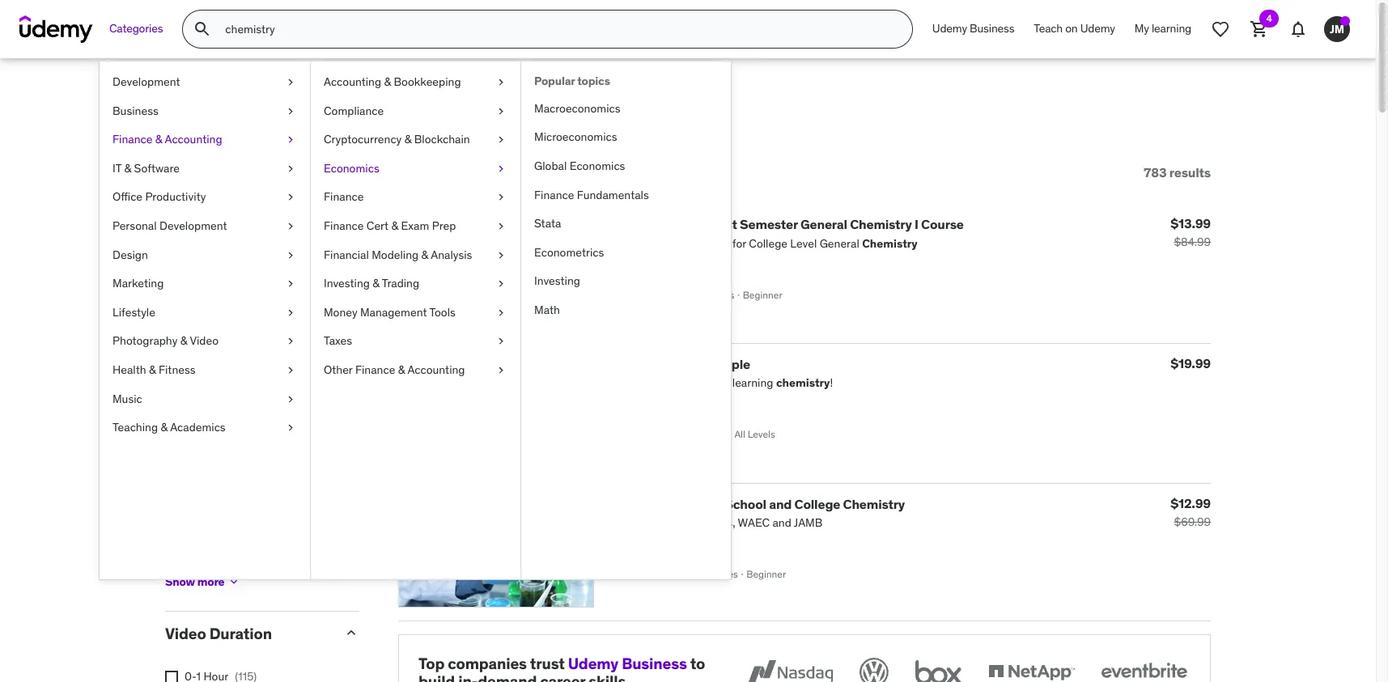 Task type: describe. For each thing, give the bounding box(es) containing it.
personal development
[[113, 219, 227, 233]]

trust
[[530, 654, 565, 673]]

4
[[1267, 12, 1272, 24]]

1 vertical spatial complete
[[632, 496, 691, 512]]

i
[[915, 216, 919, 233]]

investing for investing
[[534, 274, 580, 289]]

0 horizontal spatial udemy
[[568, 654, 619, 673]]

chemistry for dr. k's complete first semester general chemistry i course
[[850, 216, 912, 233]]

money management tools
[[324, 305, 456, 320]]

(541)
[[292, 333, 316, 348]]

general
[[801, 216, 848, 233]]

português
[[185, 571, 237, 585]]

udemy image
[[19, 15, 93, 43]]

& down taxes link
[[398, 363, 405, 377]]

xsmall image for other finance & accounting
[[495, 363, 508, 379]]

2 horizontal spatial accounting
[[408, 363, 465, 377]]

to
[[690, 654, 705, 673]]

taxes link
[[311, 327, 521, 356]]

math
[[534, 303, 560, 317]]

dr.
[[607, 216, 624, 233]]

xsmall image for development
[[284, 74, 297, 90]]

macroeconomics
[[534, 101, 621, 116]]

783 results status
[[1144, 164, 1211, 181]]

global
[[534, 159, 567, 173]]

made
[[672, 356, 705, 372]]

teaching & academics
[[113, 420, 226, 435]]

(571)
[[293, 362, 316, 376]]

other finance & accounting link
[[311, 356, 521, 385]]

popular
[[534, 74, 575, 88]]

ratings button
[[165, 230, 330, 250]]

high
[[694, 496, 722, 512]]

trading
[[382, 276, 419, 291]]

on
[[1066, 21, 1078, 36]]

xsmall image for money management tools
[[495, 305, 508, 321]]

xsmall image for teaching & academics
[[284, 420, 297, 436]]

teach
[[1034, 21, 1063, 36]]

finance right other
[[355, 363, 395, 377]]

design link
[[100, 241, 310, 270]]

health & fitness link
[[100, 356, 310, 385]]

economics element
[[521, 62, 731, 580]]

0 horizontal spatial economics
[[324, 161, 380, 176]]

& right cert
[[391, 219, 398, 233]]

1 vertical spatial chemistry
[[607, 356, 669, 372]]

0 vertical spatial business
[[970, 21, 1015, 36]]

dr. k's complete first semester general chemistry i course
[[607, 216, 964, 233]]

my learning
[[1135, 21, 1192, 36]]

music link
[[100, 385, 310, 414]]

xsmall image for personal development
[[284, 219, 297, 234]]

$12.99
[[1171, 495, 1211, 511]]

(272)
[[292, 275, 318, 290]]

xsmall image for economics
[[495, 161, 508, 177]]

eventbrite image
[[1098, 655, 1191, 683]]

duration
[[209, 625, 272, 644]]

investing & trading
[[324, 276, 419, 291]]

language button
[[165, 410, 330, 430]]

1 horizontal spatial business
[[622, 654, 687, 673]]

productivity
[[145, 190, 206, 204]]

udemy business
[[933, 21, 1015, 36]]

cert
[[367, 219, 389, 233]]

cryptocurrency & blockchain link
[[311, 126, 521, 154]]

macroeconomics link
[[521, 95, 731, 123]]

categories
[[109, 21, 163, 36]]

0 vertical spatial complete
[[649, 216, 707, 233]]

finance & accounting
[[113, 132, 222, 147]]

1 horizontal spatial economics
[[570, 159, 625, 173]]

ratings
[[165, 230, 221, 250]]

skills.
[[589, 672, 630, 683]]

compliance link
[[311, 97, 521, 126]]

finance up small image
[[324, 190, 364, 204]]

submit search image
[[193, 19, 212, 39]]

xsmall image for compliance
[[495, 103, 508, 119]]

personal
[[113, 219, 157, 233]]

college
[[795, 496, 841, 512]]

video duration
[[165, 625, 272, 644]]

lifestyle
[[113, 305, 155, 320]]

my
[[1135, 21, 1149, 36]]

1 vertical spatial business
[[113, 103, 159, 118]]

xsmall image for design
[[284, 247, 297, 263]]

career
[[540, 672, 586, 683]]

(464)
[[293, 304, 319, 319]]

xsmall image for investing & trading
[[495, 276, 508, 292]]

business link
[[100, 97, 310, 126]]

xsmall image for it & software
[[284, 161, 297, 177]]

companies
[[448, 654, 527, 673]]

wishlist image
[[1211, 19, 1231, 39]]

& for trading
[[373, 276, 380, 291]]

"chemistry"
[[347, 96, 494, 129]]

math link
[[521, 296, 731, 325]]

health & fitness
[[113, 363, 196, 377]]

jm link
[[1318, 10, 1357, 49]]

notifications image
[[1289, 19, 1308, 39]]

for
[[307, 96, 341, 129]]

box image
[[912, 655, 966, 683]]

lifestyle link
[[100, 299, 310, 327]]

more
[[197, 575, 225, 589]]

1 horizontal spatial udemy business link
[[923, 10, 1024, 49]]

xsmall image for health & fitness
[[284, 363, 297, 379]]

office productivity link
[[100, 183, 310, 212]]

bookkeeping
[[394, 74, 461, 89]]

health
[[113, 363, 146, 377]]

marketing link
[[100, 270, 310, 299]]

language
[[165, 410, 236, 430]]

xsmall image for lifestyle
[[284, 305, 297, 321]]

build
[[419, 672, 455, 683]]

finance & accounting link
[[100, 126, 310, 154]]

jm
[[1330, 22, 1345, 36]]

xsmall image for finance cert & exam prep
[[495, 219, 508, 234]]

investing for investing & trading
[[324, 276, 370, 291]]

course
[[921, 216, 964, 233]]

financial
[[324, 247, 369, 262]]

cryptocurrency & blockchain
[[324, 132, 470, 147]]

top
[[419, 654, 445, 673]]



Task type: locate. For each thing, give the bounding box(es) containing it.
photography & video link
[[100, 327, 310, 356]]

economics link
[[311, 154, 521, 183]]

& for video
[[180, 334, 187, 348]]

semester
[[740, 216, 798, 233]]

you have alerts image
[[1341, 16, 1350, 26]]

finance cert & exam prep link
[[311, 212, 521, 241]]

photography & video
[[113, 334, 219, 348]]

$69.99
[[1174, 515, 1211, 529]]

xsmall image inside finance link
[[495, 190, 508, 206]]

accounting
[[324, 74, 381, 89], [165, 132, 222, 147], [408, 363, 465, 377]]

results inside status
[[1170, 164, 1211, 180]]

office
[[113, 190, 143, 204]]

small image
[[343, 231, 359, 247]]

0 horizontal spatial investing
[[324, 276, 370, 291]]

1 vertical spatial 783
[[1144, 164, 1167, 180]]

my learning link
[[1125, 10, 1202, 49]]

2 horizontal spatial business
[[970, 21, 1015, 36]]

xsmall image
[[284, 74, 297, 90], [284, 103, 297, 119], [284, 132, 297, 148], [284, 190, 297, 206], [495, 190, 508, 206], [284, 219, 297, 234], [495, 219, 508, 234], [495, 247, 508, 263], [495, 305, 508, 321], [495, 334, 508, 350], [284, 363, 297, 379], [495, 363, 508, 379], [284, 391, 297, 407], [284, 420, 297, 436], [165, 457, 178, 470], [165, 486, 178, 499], [165, 515, 178, 528], [165, 543, 178, 556], [228, 576, 241, 589], [165, 671, 178, 683]]

xsmall image inside finance & accounting link
[[284, 132, 297, 148]]

chemistry for the complete high school and college chemistry
[[843, 496, 905, 512]]

783
[[165, 96, 211, 129], [1144, 164, 1167, 180]]

& for academics
[[161, 420, 168, 435]]

results for 783 results
[[1170, 164, 1211, 180]]

finance inside economics element
[[534, 187, 574, 202]]

1 vertical spatial results
[[1170, 164, 1211, 180]]

show more button
[[165, 566, 241, 599]]

& right teaching
[[161, 420, 168, 435]]

0 vertical spatial results
[[217, 96, 301, 129]]

xsmall image for finance & accounting
[[284, 132, 297, 148]]

& left bookkeeping
[[384, 74, 391, 89]]

$12.99 $69.99
[[1171, 495, 1211, 529]]

& up software
[[155, 132, 162, 147]]

& for bookkeeping
[[384, 74, 391, 89]]

money
[[324, 305, 358, 320]]

accounting down taxes link
[[408, 363, 465, 377]]

investing
[[534, 274, 580, 289], [324, 276, 370, 291]]

783 results for "chemistry"
[[165, 96, 494, 129]]

the complete high school and college chemistry
[[607, 496, 905, 512]]

stata link
[[521, 210, 731, 239]]

0 horizontal spatial udemy business link
[[568, 654, 687, 673]]

0 vertical spatial udemy business link
[[923, 10, 1024, 49]]

$13.99
[[1171, 216, 1211, 232]]

photography
[[113, 334, 178, 348]]

Search for anything text field
[[222, 15, 893, 43]]

accounting down business link
[[165, 132, 222, 147]]

1 horizontal spatial investing
[[534, 274, 580, 289]]

finance up the it & software
[[113, 132, 153, 147]]

2 vertical spatial business
[[622, 654, 687, 673]]

in-
[[458, 672, 478, 683]]

development down office productivity link
[[159, 219, 227, 233]]

xsmall image inside office productivity link
[[284, 190, 297, 206]]

finance up financial
[[324, 219, 364, 233]]

results up '$13.99'
[[1170, 164, 1211, 180]]

0 vertical spatial 783
[[165, 96, 211, 129]]

complete
[[649, 216, 707, 233], [632, 496, 691, 512]]

xsmall image for cryptocurrency & blockchain
[[495, 132, 508, 148]]

close filter panel (0 currently applied) image
[[176, 165, 192, 181]]

2 vertical spatial chemistry
[[843, 496, 905, 512]]

xsmall image inside "cryptocurrency & blockchain" 'link'
[[495, 132, 508, 148]]

& up fitness
[[180, 334, 187, 348]]

0 horizontal spatial business
[[113, 103, 159, 118]]

it & software link
[[100, 154, 310, 183]]

xsmall image inside finance cert & exam prep link
[[495, 219, 508, 234]]

development down categories dropdown button
[[113, 74, 180, 89]]

783 inside status
[[1144, 164, 1167, 180]]

compliance
[[324, 103, 384, 118]]

chemistry left i
[[850, 216, 912, 233]]

econometrics link
[[521, 239, 731, 267]]

1 vertical spatial udemy business link
[[568, 654, 687, 673]]

small image
[[343, 625, 359, 642]]

finance fundamentals
[[534, 187, 649, 202]]

analysis
[[431, 247, 472, 262]]

office productivity
[[113, 190, 206, 204]]

2 vertical spatial accounting
[[408, 363, 465, 377]]

& for fitness
[[149, 363, 156, 377]]

video down show
[[165, 625, 206, 644]]

chemistry left the made
[[607, 356, 669, 372]]

xsmall image inside development link
[[284, 74, 297, 90]]

& left analysis
[[421, 247, 428, 262]]

1 horizontal spatial udemy
[[933, 21, 967, 36]]

xsmall image for business
[[284, 103, 297, 119]]

video down lifestyle link
[[190, 334, 219, 348]]

4 link
[[1240, 10, 1279, 49]]

udemy business link left to
[[568, 654, 687, 673]]

xsmall image inside personal development link
[[284, 219, 297, 234]]

video duration button
[[165, 625, 330, 644]]

business left teach
[[970, 21, 1015, 36]]

prep
[[432, 219, 456, 233]]

0 horizontal spatial 783
[[165, 96, 211, 129]]

microeconomics link
[[521, 123, 731, 152]]

teaching
[[113, 420, 158, 435]]

finance for finance cert & exam prep
[[324, 219, 364, 233]]

economics
[[570, 159, 625, 173], [324, 161, 380, 176]]

xsmall image inside investing & trading link
[[495, 276, 508, 292]]

xsmall image inside show more button
[[228, 576, 241, 589]]

demand
[[478, 672, 537, 683]]

0 horizontal spatial results
[[217, 96, 301, 129]]

fundamentals
[[577, 187, 649, 202]]

xsmall image for marketing
[[284, 276, 297, 292]]

blockchain
[[414, 132, 470, 147]]

academics
[[170, 420, 226, 435]]

simple
[[708, 356, 750, 372]]

finance for finance fundamentals
[[534, 187, 574, 202]]

finance for finance & accounting
[[113, 132, 153, 147]]

xsmall image for finance
[[495, 190, 508, 206]]

udemy business link left teach
[[923, 10, 1024, 49]]

business up finance & accounting
[[113, 103, 159, 118]]

business
[[970, 21, 1015, 36], [113, 103, 159, 118], [622, 654, 687, 673]]

accounting & bookkeeping
[[324, 74, 461, 89]]

xsmall image
[[495, 74, 508, 90], [495, 103, 508, 119], [495, 132, 508, 148], [284, 161, 297, 177], [495, 161, 508, 177], [284, 247, 297, 263], [284, 276, 297, 292], [495, 276, 508, 292], [284, 305, 297, 321], [284, 334, 297, 350]]

finance down global
[[534, 187, 574, 202]]

learning
[[1152, 21, 1192, 36]]

global economics link
[[521, 152, 731, 181]]

0 horizontal spatial accounting
[[165, 132, 222, 147]]

1 horizontal spatial 783
[[1144, 164, 1167, 180]]

shopping cart with 4 items image
[[1250, 19, 1270, 39]]

xsmall image inside financial modeling & analysis link
[[495, 247, 508, 263]]

0 vertical spatial video
[[190, 334, 219, 348]]

& right health
[[149, 363, 156, 377]]

783 for 783 results for "chemistry"
[[165, 96, 211, 129]]

nasdaq image
[[744, 655, 837, 683]]

business left to
[[622, 654, 687, 673]]

1 vertical spatial development
[[159, 219, 227, 233]]

$13.99 $84.99
[[1171, 216, 1211, 250]]

783 for 783 results
[[1144, 164, 1167, 180]]

popular topics
[[534, 74, 610, 88]]

0 vertical spatial chemistry
[[850, 216, 912, 233]]

xsmall image inside lifestyle link
[[284, 305, 297, 321]]

management
[[360, 305, 427, 320]]

xsmall image for photography & video
[[284, 334, 297, 350]]

teaching & academics link
[[100, 414, 310, 443]]

0 vertical spatial development
[[113, 74, 180, 89]]

investing down financial
[[324, 276, 370, 291]]

development link
[[100, 68, 310, 97]]

xsmall image inside "accounting & bookkeeping" link
[[495, 74, 508, 90]]

money management tools link
[[311, 299, 521, 327]]

2 horizontal spatial udemy
[[1081, 21, 1116, 36]]

xsmall image inside music link
[[284, 391, 297, 407]]

xsmall image for office productivity
[[284, 190, 297, 206]]

show
[[165, 575, 195, 589]]

& right it
[[124, 161, 131, 176]]

results left "for" in the left top of the page
[[217, 96, 301, 129]]

783 results
[[1144, 164, 1211, 180]]

global economics
[[534, 159, 625, 173]]

& down compliance link
[[405, 132, 412, 147]]

$84.99
[[1174, 235, 1211, 250]]

xsmall image inside health & fitness link
[[284, 363, 297, 379]]

investing inside economics element
[[534, 274, 580, 289]]

& inside 'link'
[[405, 132, 412, 147]]

video
[[190, 334, 219, 348], [165, 625, 206, 644]]

xsmall image for taxes
[[495, 334, 508, 350]]

school
[[725, 496, 767, 512]]

xsmall image inside economics link
[[495, 161, 508, 177]]

& left trading
[[373, 276, 380, 291]]

complete right k's
[[649, 216, 707, 233]]

udemy business link
[[923, 10, 1024, 49], [568, 654, 687, 673]]

xsmall image inside other finance & accounting link
[[495, 363, 508, 379]]

economics down cryptocurrency at the left top
[[324, 161, 380, 176]]

to build in-demand career skills.
[[419, 654, 705, 683]]

financial modeling & analysis link
[[311, 241, 521, 270]]

and
[[769, 496, 792, 512]]

cryptocurrency
[[324, 132, 402, 147]]

xsmall image for accounting & bookkeeping
[[495, 74, 508, 90]]

xsmall image for show more
[[228, 576, 241, 589]]

show more
[[165, 575, 225, 589]]

accounting up compliance
[[324, 74, 381, 89]]

& for accounting
[[155, 132, 162, 147]]

economics up finance fundamentals
[[570, 159, 625, 173]]

$19.99
[[1171, 355, 1211, 372]]

xsmall image inside it & software link
[[284, 161, 297, 177]]

microeconomics
[[534, 130, 617, 144]]

volkswagen image
[[857, 655, 892, 683]]

stata
[[534, 216, 561, 231]]

1 vertical spatial video
[[165, 625, 206, 644]]

xsmall image inside business link
[[284, 103, 297, 119]]

& for blockchain
[[405, 132, 412, 147]]

1 horizontal spatial accounting
[[324, 74, 381, 89]]

first
[[710, 216, 737, 233]]

netapp image
[[985, 655, 1078, 683]]

econometrics
[[534, 245, 604, 260]]

1 horizontal spatial results
[[1170, 164, 1211, 180]]

xsmall image inside design link
[[284, 247, 297, 263]]

0 vertical spatial accounting
[[324, 74, 381, 89]]

& for software
[[124, 161, 131, 176]]

xsmall image inside money management tools link
[[495, 305, 508, 321]]

investing up math
[[534, 274, 580, 289]]

xsmall image inside teaching & academics link
[[284, 420, 297, 436]]

complete right the
[[632, 496, 691, 512]]

results for 783 results for "chemistry"
[[217, 96, 301, 129]]

xsmall image inside taxes link
[[495, 334, 508, 350]]

chemistry right the college
[[843, 496, 905, 512]]

music
[[113, 391, 142, 406]]

xsmall image for music
[[284, 391, 297, 407]]

xsmall image for financial modeling & analysis
[[495, 247, 508, 263]]

xsmall image inside the 'photography & video' link
[[284, 334, 297, 350]]

marketing
[[113, 276, 164, 291]]

xsmall image inside compliance link
[[495, 103, 508, 119]]

software
[[134, 161, 180, 176]]

k's
[[627, 216, 646, 233]]

it & software
[[113, 161, 180, 176]]

1 vertical spatial accounting
[[165, 132, 222, 147]]

xsmall image inside marketing link
[[284, 276, 297, 292]]



Task type: vqa. For each thing, say whether or not it's contained in the screenshot.
courses
no



